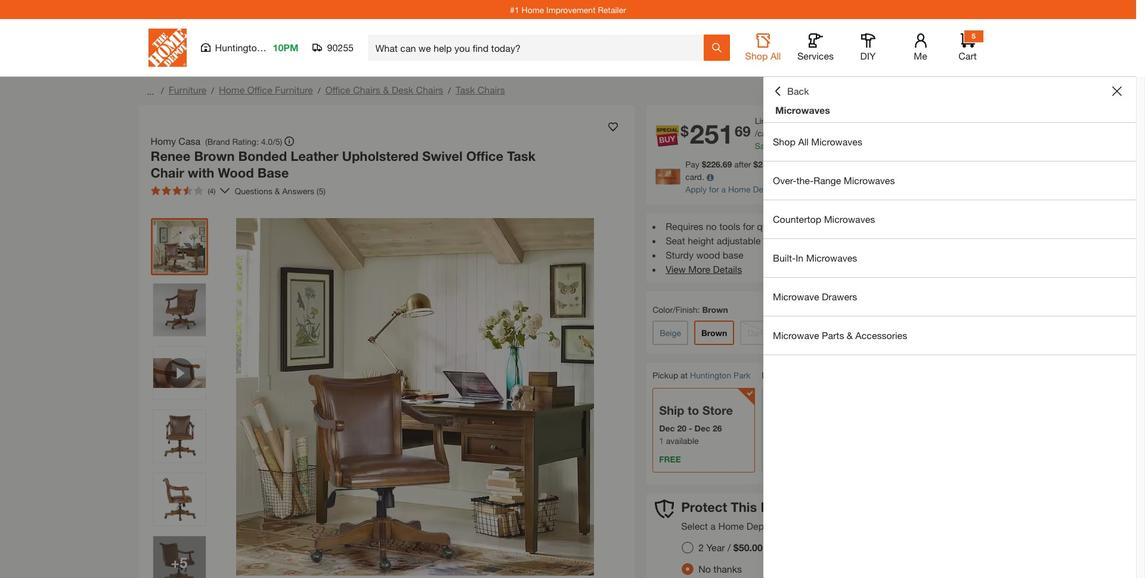 Task type: locate. For each thing, give the bounding box(es) containing it.
all inside shop all microwaves link
[[799, 136, 809, 147]]

0 horizontal spatial for
[[709, 184, 719, 195]]

& down base
[[275, 186, 280, 196]]

drawers
[[822, 291, 858, 303]]

thanks
[[714, 564, 742, 575]]

brown inside renee brown bonded leather upholstered swivel office task chair with wood base
[[194, 149, 235, 164]]

0 horizontal spatial shop
[[746, 50, 768, 61]]

limit
[[755, 116, 773, 126]]

option group
[[677, 538, 773, 579]]

to inside ship to store dec 20 - dec 26 1 available
[[688, 404, 699, 418]]

dec
[[659, 424, 675, 434], [695, 424, 711, 434]]

0 horizontal spatial to
[[688, 404, 699, 418]]

1 vertical spatial all
[[799, 136, 809, 147]]

depot down off
[[753, 184, 776, 195]]

questions & answers (5)
[[235, 186, 326, 196]]

0 vertical spatial 20
[[776, 116, 785, 126]]

huntington park
[[215, 42, 284, 53]]

leather
[[291, 149, 339, 164]]

0 horizontal spatial task
[[456, 84, 475, 95]]

1 horizontal spatial a
[[722, 184, 726, 195]]

microwave inside "microwave drawers" link
[[773, 291, 820, 303]]

/carton
[[755, 128, 782, 138]]

1 vertical spatial for
[[743, 221, 755, 232]]

home up '2 year / $50.00'
[[719, 521, 744, 532]]

(brand
[[205, 136, 230, 146]]

/ down 90255 button
[[318, 85, 321, 95]]

1 horizontal spatial 25
[[797, 141, 806, 151]]

the home depot logo image
[[148, 29, 186, 67]]

off
[[770, 159, 786, 169]]

0 vertical spatial depot
[[753, 184, 776, 195]]

microwave parts & accessories link
[[764, 317, 1137, 355]]

0 horizontal spatial 20
[[678, 424, 687, 434]]

& right "parts"
[[847, 330, 853, 341]]

after
[[735, 159, 751, 169]]

over-the-range microwaves link
[[764, 162, 1137, 200]]

... button
[[145, 83, 156, 100]]

0 vertical spatial .
[[803, 128, 805, 138]]

94
[[805, 128, 814, 138]]

$ right "after"
[[754, 159, 758, 169]]

ship to store dec 20 - dec 26 1 available
[[659, 404, 733, 446]]

to right delivering on the right bottom of the page
[[801, 371, 809, 381]]

& left "desk"
[[383, 84, 389, 95]]

park
[[265, 42, 284, 53], [734, 371, 751, 381]]

and
[[783, 221, 799, 232]]

to for ship
[[688, 404, 699, 418]]

$ left 251
[[681, 123, 689, 140]]

$ 251 69
[[681, 119, 751, 150]]

drawer close image
[[1113, 87, 1122, 96]]

requires no tools for quick and easy assembly seat height adjustable sturdy wood base view more details
[[666, 221, 865, 275]]

microwave
[[773, 291, 820, 303], [773, 330, 820, 341]]

pay
[[686, 159, 700, 169]]

1 horizontal spatial shop
[[773, 136, 796, 147]]

1 vertical spatial .
[[795, 141, 797, 151]]

store
[[703, 404, 733, 418]]

0 vertical spatial brown
[[194, 149, 235, 164]]

$ right save
[[776, 141, 781, 151]]

1 horizontal spatial for
[[743, 221, 755, 232]]

1
[[659, 436, 664, 446]]

microwave for microwave drawers
[[773, 291, 820, 303]]

brown right :
[[703, 305, 728, 315]]

dec up '1'
[[659, 424, 675, 434]]

furniture
[[169, 84, 207, 95], [275, 84, 313, 95]]

no thanks
[[699, 564, 742, 575]]

2 horizontal spatial office
[[466, 149, 504, 164]]

2 vertical spatial brown
[[702, 328, 728, 338]]

a down 226.69
[[722, 184, 726, 195]]

microwaves down purchase
[[844, 175, 895, 186]]

depot inside protect this item select a home depot protection plan by allstate for:
[[747, 521, 773, 532]]

base
[[258, 165, 289, 181]]

homy casa link
[[151, 134, 205, 149]]

brown button
[[695, 321, 735, 345]]

shop inside menu
[[773, 136, 796, 147]]

microwave down the in
[[773, 291, 820, 303]]

sturdy
[[666, 249, 694, 261]]

25 left (
[[797, 141, 806, 151]]

built-in microwaves link
[[764, 239, 1137, 277]]

total
[[808, 159, 824, 169]]

countertop microwaves link
[[764, 200, 1137, 239]]

25 inside the limit 20 per order /carton $ 411 . 94 save $ 160 . 25 ( 39 %)
[[797, 141, 806, 151]]

0 horizontal spatial chairs
[[353, 84, 381, 95]]

office down 90255 button
[[325, 84, 351, 95]]

0 vertical spatial task
[[456, 84, 475, 95]]

huntington park button
[[690, 371, 751, 381]]

1 horizontal spatial .
[[803, 128, 805, 138]]

huntington
[[215, 42, 262, 53], [690, 371, 732, 381]]

apply for a home depot consumer card link
[[686, 184, 838, 195]]

to up -
[[688, 404, 699, 418]]

order
[[802, 116, 821, 126]]

0 horizontal spatial all
[[771, 50, 781, 61]]

0 vertical spatial huntington
[[215, 42, 262, 53]]

brown inside button
[[702, 328, 728, 338]]

0 vertical spatial to
[[801, 371, 809, 381]]

home right furniture link
[[219, 84, 245, 95]]

office chairs & desk chairs link
[[325, 84, 444, 95]]

dec right -
[[695, 424, 711, 434]]

feedback link image
[[1130, 202, 1146, 266]]

height
[[688, 235, 714, 246]]

0 vertical spatial shop
[[746, 50, 768, 61]]

office down the huntington park
[[247, 84, 272, 95]]

. down 411
[[795, 141, 797, 151]]

wood
[[697, 249, 720, 261]]

all inside shop all button
[[771, 50, 781, 61]]

3 chairs from the left
[[478, 84, 505, 95]]

park up home office furniture link
[[265, 42, 284, 53]]

$ inside $ 251 69
[[681, 123, 689, 140]]

microwave inside microwave parts & accessories link
[[773, 330, 820, 341]]

depot
[[753, 184, 776, 195], [747, 521, 773, 532]]

2 horizontal spatial &
[[847, 330, 853, 341]]

a inside protect this item select a home depot protection plan by allstate for:
[[711, 521, 716, 532]]

1 horizontal spatial furniture
[[275, 84, 313, 95]]

diy button
[[849, 33, 888, 62]]

color/finish : brown
[[653, 305, 728, 315]]

0 vertical spatial park
[[265, 42, 284, 53]]

homy casa
[[151, 135, 201, 147]]

answers
[[282, 186, 314, 196]]

huntington right at
[[690, 371, 732, 381]]

all up back button
[[771, 50, 781, 61]]

brown homy casa task chairs renee 4f.3 image
[[153, 474, 206, 526]]

1 horizontal spatial task
[[507, 149, 536, 164]]

task chairs link
[[456, 84, 505, 95]]

-
[[689, 424, 693, 434]]

0 horizontal spatial furniture
[[169, 84, 207, 95]]

1 vertical spatial shop
[[773, 136, 796, 147]]

a left new
[[955, 159, 960, 169]]

1 vertical spatial task
[[507, 149, 536, 164]]

pickup
[[653, 371, 679, 381]]

back
[[788, 85, 809, 97]]

1 vertical spatial &
[[275, 186, 280, 196]]

1 vertical spatial brown
[[703, 305, 728, 315]]

1 horizontal spatial to
[[801, 371, 809, 381]]

1 horizontal spatial huntington
[[690, 371, 732, 381]]

all for shop all microwaves
[[799, 136, 809, 147]]

0 vertical spatial microwave
[[773, 291, 820, 303]]

depot down the item
[[747, 521, 773, 532]]

details
[[713, 264, 742, 275]]

1 horizontal spatial all
[[799, 136, 809, 147]]

to
[[801, 371, 809, 381], [688, 404, 699, 418]]

delivering to
[[762, 371, 811, 381]]

/
[[161, 85, 164, 95], [211, 85, 214, 95], [318, 85, 321, 95], [448, 85, 451, 95], [728, 543, 731, 554]]

brown homy casa task chairs renee c3.2 image
[[153, 411, 206, 463]]

park left delivering on the right bottom of the page
[[734, 371, 751, 381]]

0 vertical spatial a
[[955, 159, 960, 169]]

2 vertical spatial a
[[711, 521, 716, 532]]

for inside requires no tools for quick and easy assembly seat height adjustable sturdy wood base view more details
[[743, 221, 755, 232]]

0 horizontal spatial dec
[[659, 424, 675, 434]]

0 vertical spatial 25
[[797, 141, 806, 151]]

1 horizontal spatial &
[[383, 84, 389, 95]]

office inside renee brown bonded leather upholstered swivel office task chair with wood base
[[466, 149, 504, 164]]

all left 39
[[799, 136, 809, 147]]

brown down the (brand
[[194, 149, 235, 164]]

your
[[789, 159, 805, 169]]

(
[[809, 141, 811, 151]]

. down the order
[[803, 128, 805, 138]]

option group containing 2 year /
[[677, 538, 773, 579]]

2 horizontal spatial a
[[955, 159, 960, 169]]

furniture right ... button
[[169, 84, 207, 95]]

1 vertical spatial 25
[[758, 159, 768, 169]]

parts
[[822, 330, 845, 341]]

chair
[[151, 165, 184, 181]]

1 vertical spatial depot
[[747, 521, 773, 532]]

0 vertical spatial all
[[771, 50, 781, 61]]

plan
[[822, 521, 841, 532]]

for up the adjustable
[[743, 221, 755, 232]]

1 microwave from the top
[[773, 291, 820, 303]]

allstate
[[857, 521, 888, 532]]

menu
[[764, 123, 1137, 356]]

purchase
[[864, 159, 899, 169]]

1 vertical spatial 20
[[678, 424, 687, 434]]

shop inside button
[[746, 50, 768, 61]]

1 vertical spatial park
[[734, 371, 751, 381]]

brown down color/finish : brown
[[702, 328, 728, 338]]

base
[[723, 249, 744, 261]]

2 year / $50.00
[[699, 543, 763, 554]]

1 horizontal spatial park
[[734, 371, 751, 381]]

diy
[[861, 50, 876, 61]]

0 vertical spatial &
[[383, 84, 389, 95]]

for:
[[891, 521, 905, 532]]

20 left per
[[776, 116, 785, 126]]

160
[[781, 141, 795, 151]]

1 horizontal spatial dec
[[695, 424, 711, 434]]

20 left -
[[678, 424, 687, 434]]

your total qualifying purchase upon opening a new card.
[[686, 159, 977, 182]]

beige button
[[653, 321, 689, 345]]

shop
[[746, 50, 768, 61], [773, 136, 796, 147]]

20
[[776, 116, 785, 126], [678, 424, 687, 434]]

opening
[[923, 159, 953, 169]]

the-
[[797, 175, 814, 186]]

1 horizontal spatial office
[[325, 84, 351, 95]]

office right swivel
[[466, 149, 504, 164]]

for down info 'image'
[[709, 184, 719, 195]]

25 left off
[[758, 159, 768, 169]]

39
[[811, 141, 820, 151]]

0 horizontal spatial a
[[711, 521, 716, 532]]

0 horizontal spatial huntington
[[215, 42, 262, 53]]

furniture down 10pm
[[275, 84, 313, 95]]

90255 button
[[313, 42, 354, 54]]

90255
[[327, 42, 354, 53]]

huntington left 10pm
[[215, 42, 262, 53]]

2 horizontal spatial chairs
[[478, 84, 505, 95]]

What can we help you find today? search field
[[376, 35, 703, 60]]

a right "select"
[[711, 521, 716, 532]]

1 vertical spatial to
[[688, 404, 699, 418]]

1 horizontal spatial 20
[[776, 116, 785, 126]]

home down "after"
[[729, 184, 751, 195]]

2 microwave from the top
[[773, 330, 820, 341]]

1 vertical spatial microwave
[[773, 330, 820, 341]]

0 vertical spatial for
[[709, 184, 719, 195]]

2 vertical spatial &
[[847, 330, 853, 341]]

microwave left "parts"
[[773, 330, 820, 341]]

1 horizontal spatial chairs
[[416, 84, 444, 95]]

tools
[[720, 221, 741, 232]]

1 vertical spatial a
[[722, 184, 726, 195]]

easy
[[802, 221, 822, 232]]

4.0
[[261, 136, 273, 146]]



Task type: vqa. For each thing, say whether or not it's contained in the screenshot.
the Investor
no



Task type: describe. For each thing, give the bounding box(es) containing it.
6316524675112 image
[[153, 347, 206, 400]]

all for shop all
[[771, 50, 781, 61]]

2 furniture from the left
[[275, 84, 313, 95]]

desk
[[392, 84, 413, 95]]

home right #1
[[522, 4, 544, 15]]

limit 20 per order /carton $ 411 . 94 save $ 160 . 25 ( 39 %)
[[755, 116, 831, 151]]

brown homy casa task chairs renee 1f.4 image
[[153, 537, 206, 579]]

no
[[706, 221, 717, 232]]

protect this item select a home depot protection plan by allstate for:
[[682, 500, 905, 532]]

in
[[796, 252, 804, 264]]

renee
[[151, 149, 191, 164]]

%)
[[820, 141, 831, 151]]

...
[[147, 86, 154, 96]]

(5)
[[317, 186, 326, 196]]

upholstered
[[342, 149, 419, 164]]

to for delivering
[[801, 371, 809, 381]]

0 horizontal spatial &
[[275, 186, 280, 196]]

shop for shop all microwaves
[[773, 136, 796, 147]]

adjustable
[[717, 235, 761, 246]]

renee brown bonded leather upholstered swivel office task chair with wood base
[[151, 149, 536, 181]]

apply now image
[[656, 169, 686, 185]]

task inside ... / furniture / home office furniture / office chairs & desk chairs / task chairs
[[456, 84, 475, 95]]

/ left task chairs link
[[448, 85, 451, 95]]

/ right the year
[[728, 543, 731, 554]]

$ up 160
[[784, 128, 789, 138]]

view
[[666, 264, 686, 275]]

upon
[[901, 159, 920, 169]]

cart 5
[[959, 32, 977, 61]]

... / furniture / home office furniture / office chairs & desk chairs / task chairs
[[145, 84, 505, 96]]

rating:
[[232, 136, 259, 146]]

qualifying
[[826, 159, 862, 169]]

retailer
[[598, 4, 626, 15]]

range
[[814, 175, 842, 186]]

casa
[[179, 135, 201, 147]]

#1
[[510, 4, 520, 15]]

services button
[[797, 33, 835, 62]]

task inside renee brown bonded leather upholstered swivel office task chair with wood base
[[507, 149, 536, 164]]

year
[[707, 543, 725, 554]]

(4) button
[[146, 181, 220, 200]]

20 inside ship to store dec 20 - dec 26 1 available
[[678, 424, 687, 434]]

microwave for microwave parts & accessories
[[773, 330, 820, 341]]

/ right ...
[[161, 85, 164, 95]]

consumer
[[778, 184, 817, 195]]

0 horizontal spatial 25
[[758, 159, 768, 169]]

microwave drawers link
[[764, 278, 1137, 316]]

swivel
[[422, 149, 463, 164]]

shop all
[[746, 50, 781, 61]]

#1 home improvement retailer
[[510, 4, 626, 15]]

shop for shop all
[[746, 50, 768, 61]]

$ right the pay
[[702, 159, 707, 169]]

new
[[962, 159, 977, 169]]

me button
[[902, 33, 940, 62]]

over-
[[773, 175, 797, 186]]

built-
[[773, 252, 796, 264]]

view more details link
[[666, 264, 742, 275]]

69
[[735, 123, 751, 140]]

microwaves down back at the right top of the page
[[776, 104, 831, 116]]

brown homy casa task chairs renee e1.1 image
[[153, 284, 206, 337]]

improvement
[[547, 4, 596, 15]]

& inside ... / furniture / home office furniture / office chairs & desk chairs / task chairs
[[383, 84, 389, 95]]

1 chairs from the left
[[353, 84, 381, 95]]

info image
[[707, 174, 714, 182]]

delivering
[[762, 371, 799, 381]]

homy
[[151, 135, 176, 147]]

with
[[188, 165, 214, 181]]

home inside ... / furniture / home office furniture / office chairs & desk chairs / task chairs
[[219, 84, 245, 95]]

protection
[[776, 521, 819, 532]]

0 horizontal spatial office
[[247, 84, 272, 95]]

26
[[713, 424, 722, 434]]

1 furniture from the left
[[169, 84, 207, 95]]

color/finish
[[653, 305, 698, 315]]

shop all button
[[744, 33, 783, 62]]

services
[[798, 50, 834, 61]]

microwaves right the in
[[807, 252, 858, 264]]

20 inside the limit 20 per order /carton $ 411 . 94 save $ 160 . 25 ( 39 %)
[[776, 116, 785, 126]]

requires
[[666, 221, 704, 232]]

/ right furniture link
[[211, 85, 214, 95]]

brown homy casa task chairs renee 64.0 image
[[153, 221, 206, 273]]

(brand rating: 4.0 /5)
[[205, 136, 282, 146]]

$50.00
[[734, 543, 763, 554]]

card.
[[686, 172, 705, 182]]

microwaves down card
[[824, 214, 876, 225]]

at
[[681, 371, 688, 381]]

ship
[[659, 404, 685, 418]]

:
[[698, 305, 700, 315]]

more
[[689, 264, 711, 275]]

available
[[666, 436, 699, 446]]

a inside your total qualifying purchase upon opening a new card.
[[955, 159, 960, 169]]

251
[[690, 119, 734, 150]]

home inside protect this item select a home depot protection plan by allstate for:
[[719, 521, 744, 532]]

0 horizontal spatial park
[[265, 42, 284, 53]]

beige
[[660, 328, 681, 338]]

accessories
[[856, 330, 908, 341]]

furniture link
[[169, 84, 207, 95]]

2 chairs from the left
[[416, 84, 444, 95]]

wood
[[218, 165, 254, 181]]

411
[[789, 128, 803, 138]]

1 dec from the left
[[659, 424, 675, 434]]

5
[[972, 32, 976, 41]]

2 dec from the left
[[695, 424, 711, 434]]

no
[[699, 564, 711, 575]]

menu containing shop all microwaves
[[764, 123, 1137, 356]]

0 horizontal spatial .
[[795, 141, 797, 151]]

bonded
[[238, 149, 287, 164]]

shop all microwaves link
[[764, 123, 1137, 161]]

home office furniture link
[[219, 84, 313, 95]]

& inside menu
[[847, 330, 853, 341]]

microwaves up qualifying
[[812, 136, 863, 147]]

3.5 stars image
[[151, 186, 203, 196]]

(4) link
[[146, 181, 230, 200]]

this
[[731, 500, 757, 515]]

1 vertical spatial huntington
[[690, 371, 732, 381]]

apply for a home depot consumer card
[[686, 184, 838, 195]]



